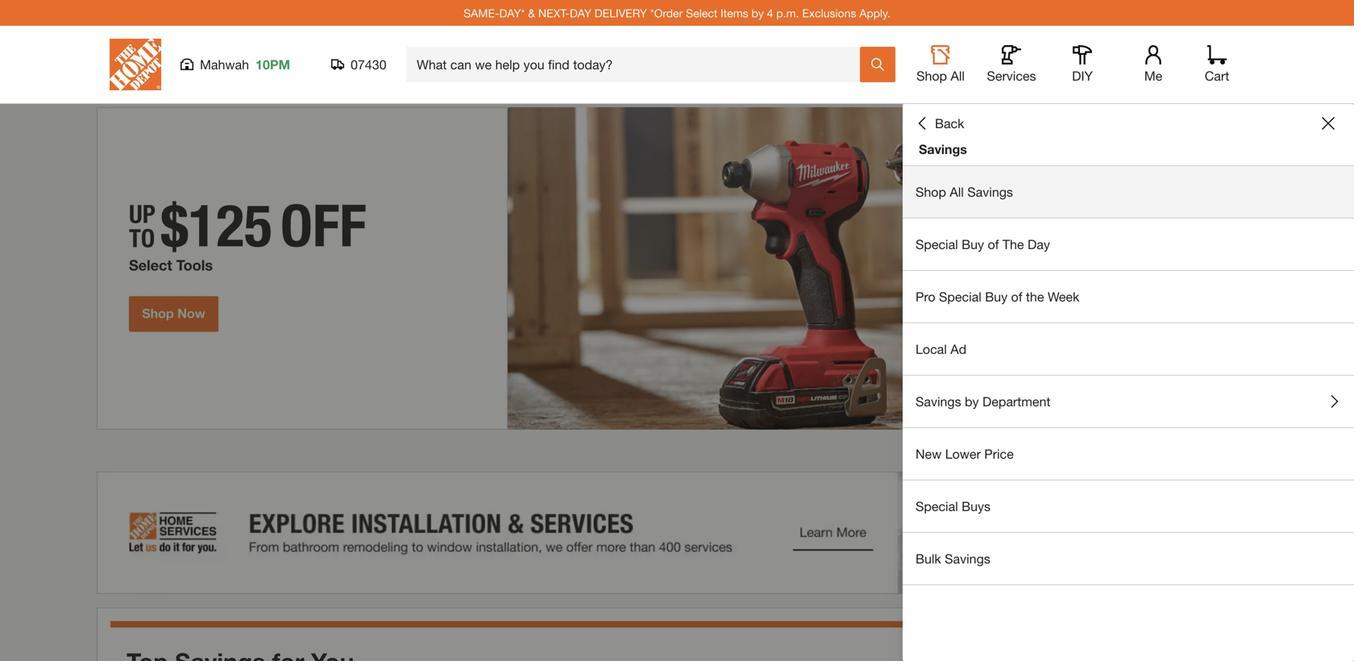 Task type: vqa. For each thing, say whether or not it's contained in the screenshot.
Department
yes



Task type: locate. For each thing, give the bounding box(es) containing it.
0 horizontal spatial of
[[988, 237, 999, 252]]

1 vertical spatial buy
[[986, 289, 1008, 304]]

day
[[570, 6, 592, 20]]

What can we help you find today? search field
[[417, 48, 860, 81]]

same-
[[464, 6, 500, 20]]

special left the 'buys'
[[916, 499, 959, 514]]

shop inside button
[[917, 68, 948, 83]]

services
[[987, 68, 1037, 83]]

buys
[[962, 499, 991, 514]]

buy left the
[[986, 289, 1008, 304]]

all up "back"
[[951, 68, 965, 83]]

shop all
[[917, 68, 965, 83]]

1 horizontal spatial of
[[1012, 289, 1023, 304]]

savings down back button
[[919, 142, 968, 157]]

exclusions
[[803, 6, 857, 20]]

07430 button
[[331, 56, 387, 73]]

savings up special buy of the day
[[968, 184, 1014, 200]]

0 vertical spatial of
[[988, 237, 999, 252]]

all up special buy of the day
[[950, 184, 964, 200]]

menu
[[903, 166, 1355, 585]]

shop all savings link
[[903, 166, 1355, 218]]

day
[[1028, 237, 1051, 252]]

all for shop all
[[951, 68, 965, 83]]

ad
[[951, 342, 967, 357]]

1 vertical spatial shop
[[916, 184, 947, 200]]

special right pro
[[939, 289, 982, 304]]

savings by department
[[916, 394, 1051, 409]]

all for shop all savings
[[950, 184, 964, 200]]

all
[[951, 68, 965, 83], [950, 184, 964, 200]]

special buys
[[916, 499, 991, 514]]

savings
[[919, 142, 968, 157], [968, 184, 1014, 200], [916, 394, 962, 409], [945, 551, 991, 566]]

special
[[916, 237, 959, 252], [939, 289, 982, 304], [916, 499, 959, 514]]

savings inside button
[[916, 394, 962, 409]]

&
[[528, 6, 535, 20]]

by left department
[[965, 394, 979, 409]]

shop up back button
[[917, 68, 948, 83]]

buy left the in the top of the page
[[962, 237, 985, 252]]

savings by department button
[[903, 376, 1355, 427]]

1 horizontal spatial by
[[965, 394, 979, 409]]

new
[[916, 446, 942, 462]]

bulk savings
[[916, 551, 991, 566]]

local ad link
[[903, 323, 1355, 375]]

special buy of the day
[[916, 237, 1051, 252]]

0 horizontal spatial buy
[[962, 237, 985, 252]]

same-day* & next-day delivery *order select items by 4 p.m. exclusions apply.
[[464, 6, 891, 20]]

all inside shop all button
[[951, 68, 965, 83]]

day*
[[500, 6, 525, 20]]

services button
[[986, 45, 1038, 84]]

apply.
[[860, 6, 891, 20]]

2 vertical spatial special
[[916, 499, 959, 514]]

special buys link
[[903, 481, 1355, 532]]

0 vertical spatial special
[[916, 237, 959, 252]]

all inside shop all savings 'link'
[[950, 184, 964, 200]]

savings inside 'link'
[[968, 184, 1014, 200]]

lower
[[946, 446, 981, 462]]

bulk
[[916, 551, 942, 566]]

1 vertical spatial by
[[965, 394, 979, 409]]

special up pro
[[916, 237, 959, 252]]

special inside "link"
[[916, 237, 959, 252]]

1 vertical spatial special
[[939, 289, 982, 304]]

shop for shop all
[[917, 68, 948, 83]]

0 vertical spatial all
[[951, 68, 965, 83]]

pro
[[916, 289, 936, 304]]

0 vertical spatial shop
[[917, 68, 948, 83]]

shop inside 'link'
[[916, 184, 947, 200]]

1 vertical spatial all
[[950, 184, 964, 200]]

shop
[[917, 68, 948, 83], [916, 184, 947, 200]]

of left the in the top of the page
[[988, 237, 999, 252]]

of left the
[[1012, 289, 1023, 304]]

items
[[721, 6, 749, 20]]

0 horizontal spatial by
[[752, 6, 764, 20]]

by
[[752, 6, 764, 20], [965, 394, 979, 409]]

of
[[988, 237, 999, 252], [1012, 289, 1023, 304]]

savings down local ad in the bottom right of the page
[[916, 394, 962, 409]]

new lower price
[[916, 446, 1014, 462]]

07430
[[351, 57, 387, 72]]

the
[[1026, 289, 1045, 304]]

1 horizontal spatial buy
[[986, 289, 1008, 304]]

back button
[[916, 115, 965, 131]]

sponsored banner image
[[97, 472, 1258, 594]]

0 vertical spatial buy
[[962, 237, 985, 252]]

shop down back button
[[916, 184, 947, 200]]

buy
[[962, 237, 985, 252], [986, 289, 1008, 304]]

special for buy
[[916, 237, 959, 252]]

by left 4
[[752, 6, 764, 20]]



Task type: describe. For each thing, give the bounding box(es) containing it.
drawer close image
[[1322, 117, 1335, 130]]

special buy of the day link
[[903, 219, 1355, 270]]

mahwah
[[200, 57, 249, 72]]

the
[[1003, 237, 1025, 252]]

diy button
[[1057, 45, 1109, 84]]

local
[[916, 342, 947, 357]]

*order
[[650, 6, 683, 20]]

shop all button
[[915, 45, 967, 84]]

10pm
[[256, 57, 290, 72]]

p.m.
[[777, 6, 799, 20]]

special for buys
[[916, 499, 959, 514]]

1 vertical spatial of
[[1012, 289, 1023, 304]]

new lower price link
[[903, 428, 1355, 480]]

feedback link image
[[1333, 273, 1355, 360]]

back
[[935, 116, 965, 131]]

cart
[[1205, 68, 1230, 83]]

29jan2024-hp-bau-hero2-tools-up to $150 select tools image
[[97, 107, 1258, 430]]

bulk savings link
[[903, 533, 1355, 585]]

next-
[[539, 6, 570, 20]]

pro special buy of the week
[[916, 289, 1080, 304]]

savings right bulk
[[945, 551, 991, 566]]

0 vertical spatial by
[[752, 6, 764, 20]]

menu containing shop all savings
[[903, 166, 1355, 585]]

select
[[686, 6, 718, 20]]

price
[[985, 446, 1014, 462]]

cart link
[[1200, 45, 1235, 84]]

of inside "link"
[[988, 237, 999, 252]]

mahwah 10pm
[[200, 57, 290, 72]]

shop all savings
[[916, 184, 1014, 200]]

shop for shop all savings
[[916, 184, 947, 200]]

by inside savings by department button
[[965, 394, 979, 409]]

buy inside "link"
[[962, 237, 985, 252]]

pro special buy of the week link
[[903, 271, 1355, 323]]

me button
[[1128, 45, 1180, 84]]

4
[[767, 6, 774, 20]]

local ad
[[916, 342, 967, 357]]

the home depot logo image
[[110, 39, 161, 90]]

me
[[1145, 68, 1163, 83]]

department
[[983, 394, 1051, 409]]

week
[[1048, 289, 1080, 304]]

delivery
[[595, 6, 647, 20]]

diy
[[1073, 68, 1093, 83]]



